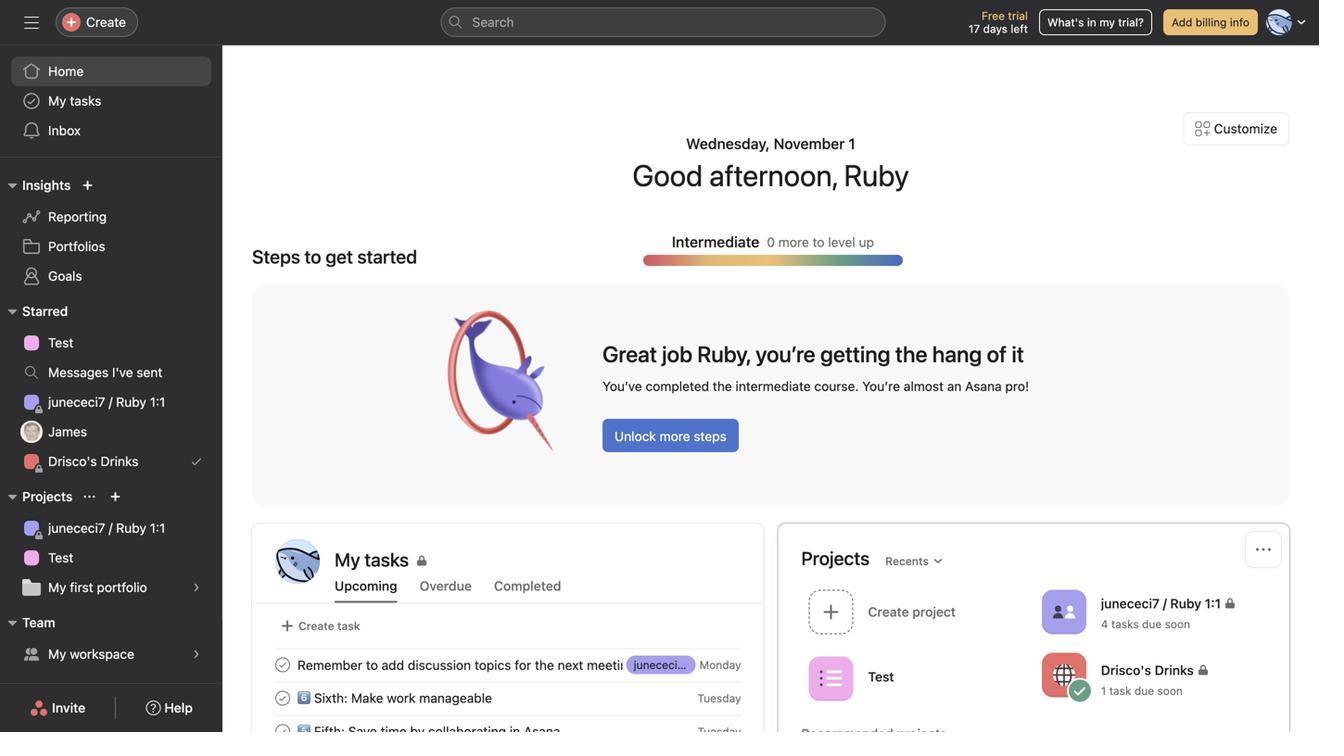 Task type: locate. For each thing, give the bounding box(es) containing it.
more inside button
[[660, 429, 690, 444]]

0 vertical spatial more
[[779, 234, 809, 250]]

1 completed image from the top
[[272, 654, 294, 676]]

info
[[1230, 16, 1250, 29]]

drisco's up 1 task due soon
[[1101, 663, 1152, 678]]

1 vertical spatial completed image
[[272, 687, 294, 710]]

0 vertical spatial tasks
[[70, 93, 101, 108]]

an
[[947, 379, 962, 394]]

my inside my tasks link
[[48, 93, 66, 108]]

more left steps
[[660, 429, 690, 444]]

great
[[603, 341, 657, 367]]

1 vertical spatial create
[[299, 620, 334, 633]]

portfolios
[[48, 239, 105, 254]]

drinks up 1 task due soon
[[1155, 663, 1194, 678]]

create
[[86, 14, 126, 30], [299, 620, 334, 633]]

up
[[859, 234, 874, 250]]

goals link
[[11, 261, 211, 291]]

1 horizontal spatial projects
[[802, 547, 870, 569]]

/
[[109, 395, 113, 410], [109, 521, 113, 536], [1163, 596, 1167, 611], [687, 659, 690, 672]]

my tasks link
[[11, 86, 211, 116]]

projects left recents
[[802, 547, 870, 569]]

0 horizontal spatial drinks
[[101, 454, 138, 469]]

my inside my workspace link
[[48, 647, 66, 662]]

junececi7 / ruby 1:1 link down the messages i've sent
[[11, 388, 211, 417]]

0 horizontal spatial 1
[[849, 135, 856, 153]]

1 vertical spatial test link
[[11, 543, 211, 573]]

0 vertical spatial my
[[48, 93, 66, 108]]

0 horizontal spatial to
[[305, 246, 321, 267]]

free
[[982, 9, 1005, 22]]

17
[[969, 22, 980, 35]]

junececi7 / ruby 1:1 inside starred element
[[48, 395, 165, 410]]

soon for drinks
[[1158, 685, 1183, 698]]

starred element
[[0, 295, 223, 480]]

my workspace link
[[11, 640, 211, 669]]

0 horizontal spatial projects
[[22, 489, 73, 504]]

work
[[387, 691, 416, 706]]

new project or portfolio image
[[110, 491, 121, 503]]

to right steps
[[305, 246, 321, 267]]

0 horizontal spatial the
[[535, 658, 554, 673]]

6️⃣ sixth: make work manageable
[[298, 691, 492, 706]]

task inside button
[[337, 620, 360, 633]]

2 horizontal spatial the
[[896, 341, 928, 367]]

home
[[48, 64, 84, 79]]

my for my tasks
[[48, 93, 66, 108]]

0 vertical spatial drinks
[[101, 454, 138, 469]]

customize button
[[1184, 112, 1290, 146]]

create project link
[[802, 584, 1034, 643]]

0 vertical spatial drisco's drinks
[[48, 454, 138, 469]]

1 right the november
[[849, 135, 856, 153]]

task for 1
[[1110, 685, 1132, 698]]

billing
[[1196, 16, 1227, 29]]

i've
[[112, 365, 133, 380]]

completed image left "6️⃣"
[[272, 687, 294, 710]]

the down ruby,
[[713, 379, 732, 394]]

0 vertical spatial drisco's
[[48, 454, 97, 469]]

/ down messages i've sent link
[[109, 395, 113, 410]]

ruby up the up
[[844, 158, 909, 193]]

0 horizontal spatial create
[[86, 14, 126, 30]]

1 vertical spatial more
[[660, 429, 690, 444]]

to for steps to get started
[[305, 246, 321, 267]]

get started
[[326, 246, 417, 267]]

you've
[[603, 379, 642, 394]]

test up messages
[[48, 335, 73, 350]]

tasks for my
[[70, 93, 101, 108]]

0 vertical spatial soon
[[1165, 618, 1191, 631]]

2 my from the top
[[48, 580, 66, 595]]

due for junececi7
[[1142, 618, 1162, 631]]

create up remember
[[299, 620, 334, 633]]

completed
[[646, 379, 709, 394]]

task
[[337, 620, 360, 633], [1110, 685, 1132, 698]]

0 vertical spatial task
[[337, 620, 360, 633]]

junececi7 / ruby 1:1 link inside projects element
[[11, 514, 211, 543]]

search list box
[[441, 7, 886, 37]]

drinks up new project or portfolio image
[[101, 454, 138, 469]]

junececi7 inside projects element
[[48, 521, 105, 536]]

home link
[[11, 57, 211, 86]]

wednesday, november 1 good afternoon, ruby
[[633, 135, 909, 193]]

1 my from the top
[[48, 93, 66, 108]]

6️⃣
[[298, 691, 311, 706]]

you're
[[862, 379, 900, 394]]

create task button
[[275, 613, 365, 639]]

next
[[558, 658, 583, 673]]

create inside dropdown button
[[86, 14, 126, 30]]

0 vertical spatial due
[[1142, 618, 1162, 631]]

drisco's drinks inside starred element
[[48, 454, 138, 469]]

soon down 4 tasks due soon
[[1158, 685, 1183, 698]]

1 vertical spatial test
[[48, 550, 73, 566]]

global element
[[0, 45, 223, 157]]

portfolio
[[97, 580, 147, 595]]

completed checkbox down completed option on the bottom left
[[272, 721, 294, 732]]

1 right globe "image"
[[1101, 685, 1106, 698]]

/ inside projects element
[[109, 521, 113, 536]]

starred
[[22, 304, 68, 319]]

1 vertical spatial task
[[1110, 685, 1132, 698]]

junececi7 / ruby 1:1 down new project or portfolio image
[[48, 521, 165, 536]]

0 horizontal spatial drisco's
[[48, 454, 97, 469]]

my left first
[[48, 580, 66, 595]]

0 vertical spatial completed image
[[272, 654, 294, 676]]

more
[[779, 234, 809, 250], [660, 429, 690, 444]]

november
[[774, 135, 845, 153]]

my inside my first portfolio link
[[48, 580, 66, 595]]

/ down new project or portfolio image
[[109, 521, 113, 536]]

1 vertical spatial drisco's
[[1101, 663, 1152, 678]]

starred button
[[0, 300, 68, 323]]

0 vertical spatial create
[[86, 14, 126, 30]]

drinks
[[101, 454, 138, 469], [1155, 663, 1194, 678]]

junececi7 down show options, current sort, top image at the bottom left of page
[[48, 521, 105, 536]]

/ inside starred element
[[109, 395, 113, 410]]

steps to get started
[[252, 246, 417, 267]]

remember
[[298, 658, 363, 673]]

tasks down home
[[70, 93, 101, 108]]

completed image
[[272, 721, 294, 732]]

1 vertical spatial due
[[1135, 685, 1154, 698]]

junececi7 / ruby 1:1 link down new project or portfolio image
[[11, 514, 211, 543]]

due
[[1142, 618, 1162, 631], [1135, 685, 1154, 698]]

hang
[[932, 341, 982, 367]]

job
[[662, 341, 693, 367]]

help
[[164, 700, 193, 716]]

1 inside wednesday, november 1 good afternoon, ruby
[[849, 135, 856, 153]]

to left add at the left of the page
[[366, 658, 378, 673]]

monday
[[700, 659, 741, 672]]

hide sidebar image
[[24, 15, 39, 30]]

drinks inside starred element
[[101, 454, 138, 469]]

0 vertical spatial 1
[[849, 135, 856, 153]]

task right globe "image"
[[1110, 685, 1132, 698]]

junececi7 up 4 tasks due soon
[[1101, 596, 1160, 611]]

the right for at the left bottom
[[535, 658, 554, 673]]

completed
[[494, 579, 561, 594]]

soon
[[1165, 618, 1191, 631], [1158, 685, 1183, 698]]

completed image for 6️⃣
[[272, 687, 294, 710]]

ruby down new project or portfolio image
[[116, 521, 146, 536]]

drisco's drinks up 1 task due soon
[[1101, 663, 1194, 678]]

ruby up 4 tasks due soon
[[1171, 596, 1202, 611]]

1 vertical spatial my
[[48, 580, 66, 595]]

1 horizontal spatial more
[[779, 234, 809, 250]]

due right 4
[[1142, 618, 1162, 631]]

create button
[[56, 7, 138, 37]]

what's in my trial?
[[1048, 16, 1144, 29]]

completed checkbox left "6️⃣"
[[272, 687, 294, 710]]

1 horizontal spatial drisco's drinks
[[1101, 663, 1194, 678]]

test
[[48, 335, 73, 350], [48, 550, 73, 566], [868, 669, 894, 685]]

task down upcoming button
[[337, 620, 360, 633]]

completed image
[[272, 654, 294, 676], [272, 687, 294, 710]]

task for create
[[337, 620, 360, 633]]

test link down create project link on the bottom of page
[[802, 651, 1034, 710]]

create for create task
[[299, 620, 334, 633]]

the up almost at the right bottom of the page
[[896, 341, 928, 367]]

0 horizontal spatial drisco's drinks
[[48, 454, 138, 469]]

2 vertical spatial my
[[48, 647, 66, 662]]

create task
[[299, 620, 360, 633]]

1 vertical spatial completed checkbox
[[272, 721, 294, 732]]

days
[[983, 22, 1008, 35]]

drisco's drinks up show options, current sort, top image at the bottom left of page
[[48, 454, 138, 469]]

1 horizontal spatial create
[[299, 620, 334, 633]]

junececi7 / ruby 1:1 link up tuesday button
[[626, 656, 737, 675]]

ruby inside wednesday, november 1 good afternoon, ruby
[[844, 158, 909, 193]]

0 horizontal spatial task
[[337, 620, 360, 633]]

1 horizontal spatial tasks
[[1112, 618, 1139, 631]]

reporting link
[[11, 202, 211, 232]]

ja
[[25, 426, 38, 439]]

drisco's down james
[[48, 454, 97, 469]]

projects
[[22, 489, 73, 504], [802, 547, 870, 569]]

of it
[[987, 341, 1024, 367]]

goals
[[48, 268, 82, 284]]

my
[[1100, 16, 1115, 29]]

test link inside projects element
[[11, 543, 211, 573]]

test link inside starred element
[[11, 328, 211, 358]]

create inside button
[[299, 620, 334, 633]]

1 task due soon
[[1101, 685, 1183, 698]]

my down team
[[48, 647, 66, 662]]

2 vertical spatial the
[[535, 658, 554, 673]]

/ up 4 tasks due soon
[[1163, 596, 1167, 611]]

ra
[[288, 553, 307, 571]]

ruby down i've
[[116, 395, 146, 410]]

create up 'home' "link"
[[86, 14, 126, 30]]

test link up the messages i've sent
[[11, 328, 211, 358]]

more right 0
[[779, 234, 809, 250]]

tasks inside global 'element'
[[70, 93, 101, 108]]

1 horizontal spatial task
[[1110, 685, 1132, 698]]

1 horizontal spatial drinks
[[1155, 663, 1194, 678]]

1 horizontal spatial 1
[[1101, 685, 1106, 698]]

3 my from the top
[[48, 647, 66, 662]]

test link
[[11, 328, 211, 358], [11, 543, 211, 573], [802, 651, 1034, 710]]

my for my first portfolio
[[48, 580, 66, 595]]

soon right 4
[[1165, 618, 1191, 631]]

1 vertical spatial junececi7 / ruby 1:1 link
[[11, 514, 211, 543]]

tuesday button
[[698, 692, 741, 705]]

1 horizontal spatial to
[[366, 658, 378, 673]]

1 completed checkbox from the top
[[272, 687, 294, 710]]

Completed checkbox
[[272, 654, 294, 676]]

sent
[[137, 365, 163, 380]]

getting
[[820, 341, 891, 367]]

test up first
[[48, 550, 73, 566]]

2 completed checkbox from the top
[[272, 721, 294, 732]]

tuesday
[[698, 692, 741, 705]]

due down 4 tasks due soon
[[1135, 685, 1154, 698]]

test right list image
[[868, 669, 894, 685]]

completed image for remember
[[272, 654, 294, 676]]

help button
[[134, 692, 205, 725]]

junececi7 / ruby 1:1 down the messages i've sent
[[48, 395, 165, 410]]

0 horizontal spatial tasks
[[70, 93, 101, 108]]

junececi7 down messages
[[48, 395, 105, 410]]

make
[[351, 691, 383, 706]]

test link up the portfolio
[[11, 543, 211, 573]]

0 vertical spatial test
[[48, 335, 73, 350]]

0 horizontal spatial more
[[660, 429, 690, 444]]

1 vertical spatial soon
[[1158, 685, 1183, 698]]

team button
[[0, 612, 55, 634]]

tasks right 4
[[1112, 618, 1139, 631]]

junececi7 / ruby 1:1 link
[[11, 388, 211, 417], [11, 514, 211, 543], [626, 656, 737, 675]]

1 horizontal spatial the
[[713, 379, 732, 394]]

Completed checkbox
[[272, 687, 294, 710], [272, 721, 294, 732]]

2 vertical spatial test link
[[802, 651, 1034, 710]]

1 vertical spatial projects
[[802, 547, 870, 569]]

in
[[1087, 16, 1097, 29]]

1 vertical spatial tasks
[[1112, 618, 1139, 631]]

search button
[[441, 7, 886, 37]]

my
[[48, 93, 66, 108], [48, 580, 66, 595], [48, 647, 66, 662]]

0 vertical spatial completed checkbox
[[272, 687, 294, 710]]

my up inbox
[[48, 93, 66, 108]]

0 vertical spatial test link
[[11, 328, 211, 358]]

almost
[[904, 379, 944, 394]]

customize
[[1214, 121, 1278, 136]]

2 completed image from the top
[[272, 687, 294, 710]]

2 horizontal spatial to
[[813, 234, 825, 250]]

1 vertical spatial drinks
[[1155, 663, 1194, 678]]

0 vertical spatial the
[[896, 341, 928, 367]]

to left "level"
[[813, 234, 825, 250]]

teams element
[[0, 606, 223, 673]]

completed image left remember
[[272, 654, 294, 676]]

projects left show options, current sort, top image at the bottom left of page
[[22, 489, 73, 504]]

good
[[633, 158, 703, 193]]

discussion
[[408, 658, 471, 673]]

0 vertical spatial projects
[[22, 489, 73, 504]]

1 vertical spatial drisco's drinks
[[1101, 663, 1194, 678]]



Task type: describe. For each thing, give the bounding box(es) containing it.
my for my workspace
[[48, 647, 66, 662]]

test inside projects element
[[48, 550, 73, 566]]

messages
[[48, 365, 109, 380]]

intermediate
[[672, 233, 760, 251]]

unlock
[[615, 429, 656, 444]]

completed button
[[494, 579, 561, 603]]

new image
[[82, 180, 93, 191]]

invite button
[[18, 692, 98, 725]]

unlock more steps
[[615, 429, 727, 444]]

overdue
[[420, 579, 472, 594]]

my tasks link
[[335, 547, 740, 573]]

you've completed the intermediate course. you're almost an asana pro!
[[603, 379, 1029, 394]]

drisco's drinks link
[[11, 447, 211, 477]]

4 tasks due soon
[[1101, 618, 1191, 631]]

1:1 inside projects element
[[150, 521, 165, 536]]

pro!
[[1005, 379, 1029, 394]]

for
[[515, 658, 531, 673]]

create for create
[[86, 14, 126, 30]]

first
[[70, 580, 93, 595]]

actions image
[[1256, 542, 1271, 557]]

james
[[48, 424, 87, 439]]

reporting
[[48, 209, 107, 224]]

trial
[[1008, 9, 1028, 22]]

messages i've sent link
[[11, 358, 211, 388]]

upcoming button
[[335, 579, 397, 603]]

ra button
[[275, 540, 320, 584]]

insights button
[[0, 174, 71, 197]]

left
[[1011, 22, 1028, 35]]

ruby,
[[697, 341, 751, 367]]

create project
[[868, 605, 956, 620]]

projects element
[[0, 480, 223, 606]]

see details, my first portfolio image
[[191, 582, 202, 593]]

soon for /
[[1165, 618, 1191, 631]]

show options, current sort, top image
[[84, 491, 95, 503]]

recents
[[886, 555, 929, 568]]

add billing info button
[[1164, 9, 1258, 35]]

tasks for 4
[[1112, 618, 1139, 631]]

level
[[828, 234, 856, 250]]

free trial 17 days left
[[969, 9, 1028, 35]]

sixth:
[[314, 691, 348, 706]]

due for drisco's
[[1135, 685, 1154, 698]]

afternoon,
[[709, 158, 838, 193]]

my tasks
[[335, 549, 409, 571]]

globe image
[[1053, 664, 1075, 687]]

people image
[[1053, 601, 1075, 624]]

/ left monday
[[687, 659, 690, 672]]

asana
[[965, 379, 1002, 394]]

0 vertical spatial junececi7 / ruby 1:1 link
[[11, 388, 211, 417]]

portfolios link
[[11, 232, 211, 261]]

great job ruby, you're getting the hang of it
[[603, 341, 1024, 367]]

you're
[[756, 341, 816, 367]]

junececi7 / ruby 1:1 inside projects element
[[48, 521, 165, 536]]

remember to add discussion topics for the next meeting
[[298, 658, 636, 673]]

what's in my trial? button
[[1039, 9, 1152, 35]]

test inside starred element
[[48, 335, 73, 350]]

insights element
[[0, 169, 223, 295]]

1:1 inside starred element
[[150, 395, 165, 410]]

inbox
[[48, 123, 81, 138]]

projects inside projects dropdown button
[[22, 489, 73, 504]]

ruby up tuesday
[[693, 659, 720, 672]]

junececi7 / ruby 1:1 up 4 tasks due soon
[[1101, 596, 1221, 611]]

inbox link
[[11, 116, 211, 146]]

1 horizontal spatial drisco's
[[1101, 663, 1152, 678]]

to inside intermediate 0 more to level up
[[813, 234, 825, 250]]

add billing info
[[1172, 16, 1250, 29]]

add
[[382, 658, 404, 673]]

junececi7 left the monday button
[[634, 659, 684, 672]]

add
[[1172, 16, 1193, 29]]

wednesday,
[[686, 135, 770, 153]]

what's
[[1048, 16, 1084, 29]]

2 vertical spatial junececi7 / ruby 1:1 link
[[626, 656, 737, 675]]

junececi7 / ruby 1:1 up tuesday button
[[634, 659, 737, 672]]

topics
[[475, 658, 511, 673]]

upcoming
[[335, 579, 397, 594]]

my tasks
[[48, 93, 101, 108]]

2 vertical spatial test
[[868, 669, 894, 685]]

1 vertical spatial the
[[713, 379, 732, 394]]

overdue button
[[420, 579, 472, 603]]

1 vertical spatial 1
[[1101, 685, 1106, 698]]

insights
[[22, 178, 71, 193]]

ruby inside projects element
[[116, 521, 146, 536]]

my workspace
[[48, 647, 134, 662]]

see details, my workspace image
[[191, 649, 202, 660]]

more inside intermediate 0 more to level up
[[779, 234, 809, 250]]

junececi7 inside starred element
[[48, 395, 105, 410]]

team
[[22, 615, 55, 630]]

intermediate 0 more to level up
[[672, 233, 874, 251]]

drisco's inside starred element
[[48, 454, 97, 469]]

my first portfolio
[[48, 580, 147, 595]]

to for remember to add discussion topics for the next meeting
[[366, 658, 378, 673]]

trial?
[[1118, 16, 1144, 29]]

ruby inside starred element
[[116, 395, 146, 410]]

steps
[[252, 246, 300, 267]]

list image
[[820, 668, 842, 690]]

invite
[[52, 700, 85, 716]]

projects button
[[0, 486, 73, 508]]

manageable
[[419, 691, 492, 706]]

unlock more steps button
[[603, 419, 739, 452]]



Task type: vqa. For each thing, say whether or not it's contained in the screenshot.
the Tuesday Button
yes



